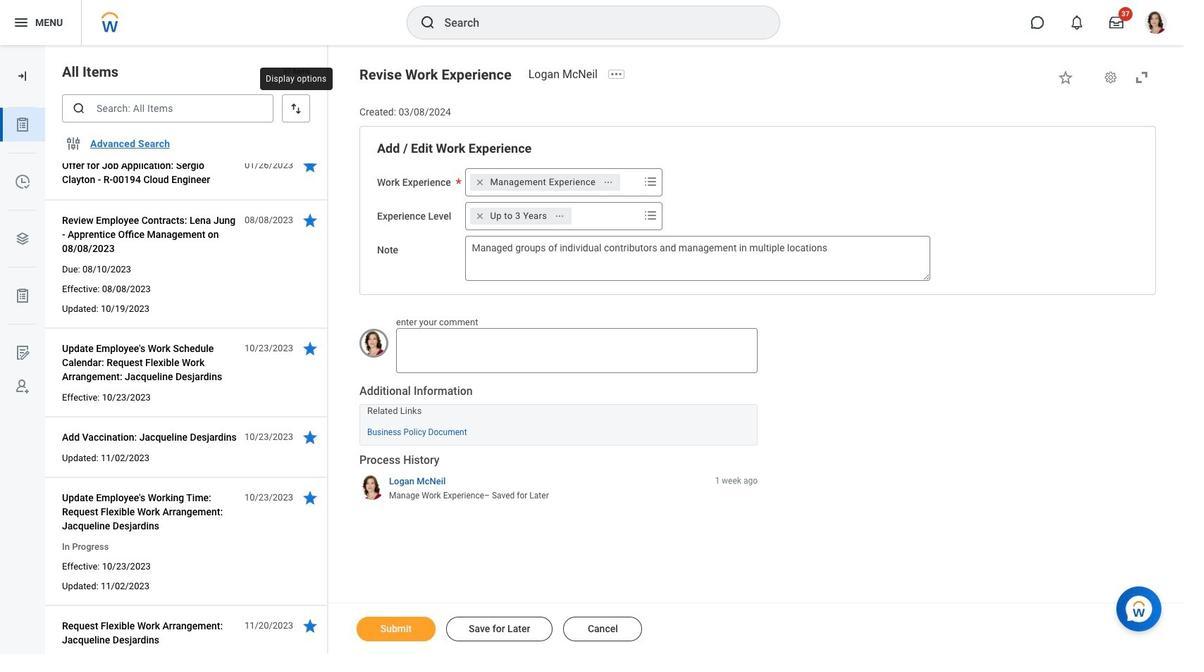 Task type: locate. For each thing, give the bounding box(es) containing it.
related actions image down "management experience, press delete to clear value." "option"
[[555, 211, 565, 221]]

2 star image from the top
[[302, 212, 319, 229]]

x small image inside "management experience, press delete to clear value." "option"
[[473, 175, 487, 189]]

0 vertical spatial related actions image
[[604, 177, 614, 187]]

1 prompts image from the top
[[643, 173, 659, 190]]

None text field
[[466, 236, 931, 281], [396, 329, 758, 374], [466, 236, 931, 281], [396, 329, 758, 374]]

notifications large image
[[1070, 16, 1084, 30]]

related actions image inside "management experience, press delete to clear value." "option"
[[604, 177, 614, 187]]

related actions image inside up to 3 years, press delete to clear value. option
[[555, 211, 565, 221]]

up to 3 years, press delete to clear value. option
[[471, 208, 572, 225]]

1 vertical spatial star image
[[302, 212, 319, 229]]

0 vertical spatial search image
[[419, 14, 436, 31]]

star image
[[1058, 69, 1074, 86], [302, 341, 319, 357], [302, 490, 319, 507], [302, 618, 319, 635]]

perspective image
[[14, 231, 31, 247]]

0 horizontal spatial search image
[[72, 102, 86, 116]]

related actions image right 'management experience' element
[[604, 177, 614, 187]]

additional information region
[[360, 384, 758, 446]]

2 x small image from the top
[[473, 209, 487, 223]]

0 vertical spatial x small image
[[473, 175, 487, 189]]

1 vertical spatial related actions image
[[555, 211, 565, 221]]

group
[[377, 140, 1139, 281]]

0 horizontal spatial related actions image
[[555, 211, 565, 221]]

x small image inside up to 3 years, press delete to clear value. option
[[473, 209, 487, 223]]

x small image up up to 3 years, press delete to clear value. option
[[473, 175, 487, 189]]

item list element
[[45, 45, 329, 655]]

tooltip
[[256, 63, 337, 94]]

management experience element
[[490, 176, 596, 189]]

fullscreen image
[[1134, 69, 1151, 86]]

0 vertical spatial star image
[[302, 157, 319, 174]]

list
[[0, 108, 45, 404]]

x small image left up to 3 years element
[[473, 209, 487, 223]]

1 vertical spatial search image
[[72, 102, 86, 116]]

prompts image for "management experience, press delete to clear value." "option"
[[643, 173, 659, 190]]

up to 3 years element
[[490, 210, 547, 223]]

1 vertical spatial x small image
[[473, 209, 487, 223]]

0 vertical spatial prompts image
[[643, 173, 659, 190]]

star image
[[302, 157, 319, 174], [302, 212, 319, 229], [302, 429, 319, 446]]

related actions image
[[604, 177, 614, 187], [555, 211, 565, 221]]

2 vertical spatial star image
[[302, 429, 319, 446]]

management experience, press delete to clear value. option
[[471, 174, 621, 191]]

x small image
[[473, 175, 487, 189], [473, 209, 487, 223]]

rename image
[[14, 345, 31, 362]]

prompts image
[[643, 173, 659, 190], [643, 207, 659, 224]]

clipboard image
[[14, 116, 31, 133]]

x small image for 'management experience' element
[[473, 175, 487, 189]]

x small image for up to 3 years element
[[473, 209, 487, 223]]

search image
[[419, 14, 436, 31], [72, 102, 86, 116]]

process history region
[[360, 453, 758, 507]]

sort image
[[289, 102, 303, 116]]

2 prompts image from the top
[[643, 207, 659, 224]]

1 vertical spatial prompts image
[[643, 207, 659, 224]]

Search: All Items text field
[[62, 94, 274, 123]]

inbox large image
[[1110, 16, 1124, 30]]

1 horizontal spatial related actions image
[[604, 177, 614, 187]]

1 x small image from the top
[[473, 175, 487, 189]]



Task type: vqa. For each thing, say whether or not it's contained in the screenshot.
'Process History' region
yes



Task type: describe. For each thing, give the bounding box(es) containing it.
3 star image from the top
[[302, 429, 319, 446]]

search image inside item list element
[[72, 102, 86, 116]]

clock check image
[[14, 173, 31, 190]]

clipboard image
[[14, 288, 31, 305]]

profile logan mcneil image
[[1145, 11, 1168, 37]]

employee's photo (logan mcneil) image
[[360, 329, 388, 358]]

action bar region
[[329, 604, 1184, 655]]

related actions image for up to 3 years element
[[555, 211, 565, 221]]

prompts image for up to 3 years, press delete to clear value. option
[[643, 207, 659, 224]]

1 star image from the top
[[302, 157, 319, 174]]

1 horizontal spatial search image
[[419, 14, 436, 31]]

gear image
[[1104, 71, 1118, 85]]

logan mcneil element
[[529, 68, 606, 81]]

justify image
[[13, 14, 30, 31]]

user plus image
[[14, 379, 31, 396]]

related actions image for 'management experience' element
[[604, 177, 614, 187]]

Search Workday  search field
[[445, 7, 751, 38]]

transformation import image
[[16, 69, 30, 83]]

configure image
[[65, 135, 82, 152]]



